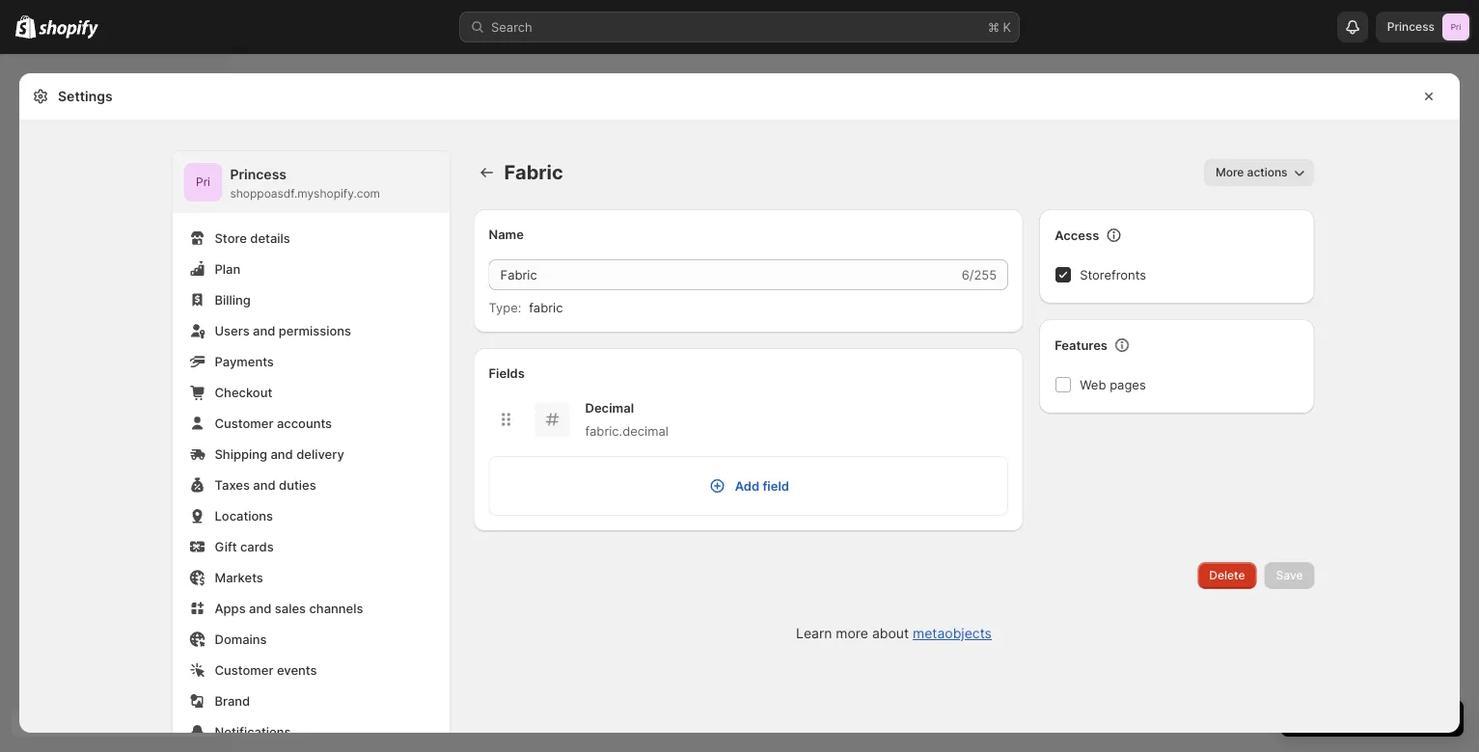 Task type: vqa. For each thing, say whether or not it's contained in the screenshot.
My Store IMAGE
no



Task type: locate. For each thing, give the bounding box(es) containing it.
customer accounts
[[215, 416, 332, 431]]

users and permissions
[[215, 323, 351, 338]]

field
[[763, 479, 790, 494]]

learn
[[796, 626, 832, 642]]

2 customer from the top
[[215, 663, 274, 678]]

store details
[[215, 231, 290, 246]]

decimal
[[585, 401, 634, 416]]

princess inside princess shoppoasdf.myshopify.com
[[230, 167, 287, 183]]

Examples: Cart upsell, Fabric colors, Product bundle text field
[[489, 260, 958, 291]]

1 customer from the top
[[215, 416, 274, 431]]

taxes and duties
[[215, 478, 316, 493]]

add field
[[735, 479, 790, 494]]

gift cards link
[[184, 534, 439, 561]]

channels
[[309, 601, 363, 616]]

and
[[253, 323, 275, 338], [271, 447, 293, 462], [253, 478, 276, 493], [249, 601, 272, 616]]

shop settings menu element
[[172, 152, 450, 753]]

events
[[277, 663, 317, 678]]

1 vertical spatial princess
[[230, 167, 287, 183]]

princess image
[[1443, 14, 1470, 41], [184, 163, 222, 202]]

and right users
[[253, 323, 275, 338]]

princess
[[1388, 20, 1435, 34], [230, 167, 287, 183]]

search
[[491, 19, 533, 34]]

payments
[[215, 354, 274, 369]]

delete
[[1210, 569, 1246, 583]]

and right apps on the left
[[249, 601, 272, 616]]

0 horizontal spatial princess
[[230, 167, 287, 183]]

more
[[1216, 166, 1245, 180]]

pri button
[[184, 163, 222, 202]]

decimal fabric.decimal
[[585, 401, 669, 439]]

storefronts
[[1080, 267, 1147, 282]]

and for users
[[253, 323, 275, 338]]

1 vertical spatial princess image
[[184, 163, 222, 202]]

pages
[[1110, 377, 1146, 392]]

shopify image
[[15, 15, 36, 38], [39, 20, 99, 39]]

customer events link
[[184, 657, 439, 684]]

access
[[1055, 228, 1100, 243]]

0 vertical spatial customer
[[215, 416, 274, 431]]

princess for princess
[[1388, 20, 1435, 34]]

0 horizontal spatial princess image
[[184, 163, 222, 202]]

⌘
[[988, 19, 1000, 34]]

more actions
[[1216, 166, 1288, 180]]

princess shoppoasdf.myshopify.com
[[230, 167, 380, 201]]

cards
[[240, 540, 274, 555]]

fabric.decimal
[[585, 424, 669, 439]]

brand link
[[184, 688, 439, 715]]

duties
[[279, 478, 316, 493]]

notifications link
[[184, 719, 439, 746]]

customer down checkout
[[215, 416, 274, 431]]

and for shipping
[[271, 447, 293, 462]]

customer down domains
[[215, 663, 274, 678]]

about
[[873, 626, 909, 642]]

0 horizontal spatial shopify image
[[15, 15, 36, 38]]

accounts
[[277, 416, 332, 431]]

and right taxes
[[253, 478, 276, 493]]

type:
[[489, 300, 522, 315]]

0 vertical spatial princess
[[1388, 20, 1435, 34]]

and down customer accounts
[[271, 447, 293, 462]]

dialog
[[1468, 73, 1480, 734]]

sales
[[275, 601, 306, 616]]

1 vertical spatial customer
[[215, 663, 274, 678]]

customer
[[215, 416, 274, 431], [215, 663, 274, 678]]

0 vertical spatial princess image
[[1443, 14, 1470, 41]]

1 horizontal spatial princess
[[1388, 20, 1435, 34]]

plan
[[215, 262, 241, 277]]

more actions button
[[1205, 159, 1315, 186]]

1 horizontal spatial princess image
[[1443, 14, 1470, 41]]

gift cards
[[215, 540, 274, 555]]

shipping
[[215, 447, 267, 462]]

customer for customer accounts
[[215, 416, 274, 431]]



Task type: describe. For each thing, give the bounding box(es) containing it.
shipping and delivery
[[215, 447, 344, 462]]

billing link
[[184, 287, 439, 314]]

gift
[[215, 540, 237, 555]]

store
[[215, 231, 247, 246]]

apps
[[215, 601, 246, 616]]

customer for customer events
[[215, 663, 274, 678]]

users and permissions link
[[184, 318, 439, 345]]

domains link
[[184, 626, 439, 653]]

settings dialog
[[19, 73, 1460, 753]]

brand
[[215, 694, 250, 709]]

actions
[[1248, 166, 1288, 180]]

payments link
[[184, 348, 439, 375]]

settings
[[58, 88, 113, 105]]

web
[[1080, 377, 1107, 392]]

locations link
[[184, 503, 439, 530]]

permissions
[[279, 323, 351, 338]]

web pages
[[1080, 377, 1146, 392]]

k
[[1003, 19, 1012, 34]]

billing
[[215, 292, 251, 307]]

⌘ k
[[988, 19, 1012, 34]]

checkout link
[[184, 379, 439, 406]]

checkout
[[215, 385, 272, 400]]

and for apps
[[249, 601, 272, 616]]

customer events
[[215, 663, 317, 678]]

markets
[[215, 570, 263, 585]]

add field button
[[490, 458, 1008, 515]]

details
[[250, 231, 290, 246]]

apps and sales channels link
[[184, 596, 439, 623]]

fabric
[[504, 161, 563, 184]]

metaobjects
[[913, 626, 992, 642]]

shoppoasdf.myshopify.com
[[230, 187, 380, 201]]

delete button
[[1198, 563, 1257, 590]]

and for taxes
[[253, 478, 276, 493]]

taxes
[[215, 478, 250, 493]]

1 horizontal spatial shopify image
[[39, 20, 99, 39]]

plan link
[[184, 256, 439, 283]]

learn more about metaobjects
[[796, 626, 992, 642]]

princess for princess shoppoasdf.myshopify.com
[[230, 167, 287, 183]]

princess image inside shop settings menu element
[[184, 163, 222, 202]]

taxes and duties link
[[184, 472, 439, 499]]

users
[[215, 323, 250, 338]]

delivery
[[297, 447, 344, 462]]

customer accounts link
[[184, 410, 439, 437]]

notifications
[[215, 725, 291, 740]]

name
[[489, 227, 524, 242]]

fields
[[489, 366, 525, 381]]

domains
[[215, 632, 267, 647]]

type: fabric
[[489, 300, 563, 315]]

features
[[1055, 338, 1108, 353]]

store details link
[[184, 225, 439, 252]]

shipping and delivery link
[[184, 441, 439, 468]]

add
[[735, 479, 760, 494]]

more
[[836, 626, 869, 642]]

metaobjects link
[[913, 626, 992, 642]]

locations
[[215, 509, 273, 524]]

apps and sales channels
[[215, 601, 363, 616]]

markets link
[[184, 565, 439, 592]]

fabric
[[529, 300, 563, 315]]



